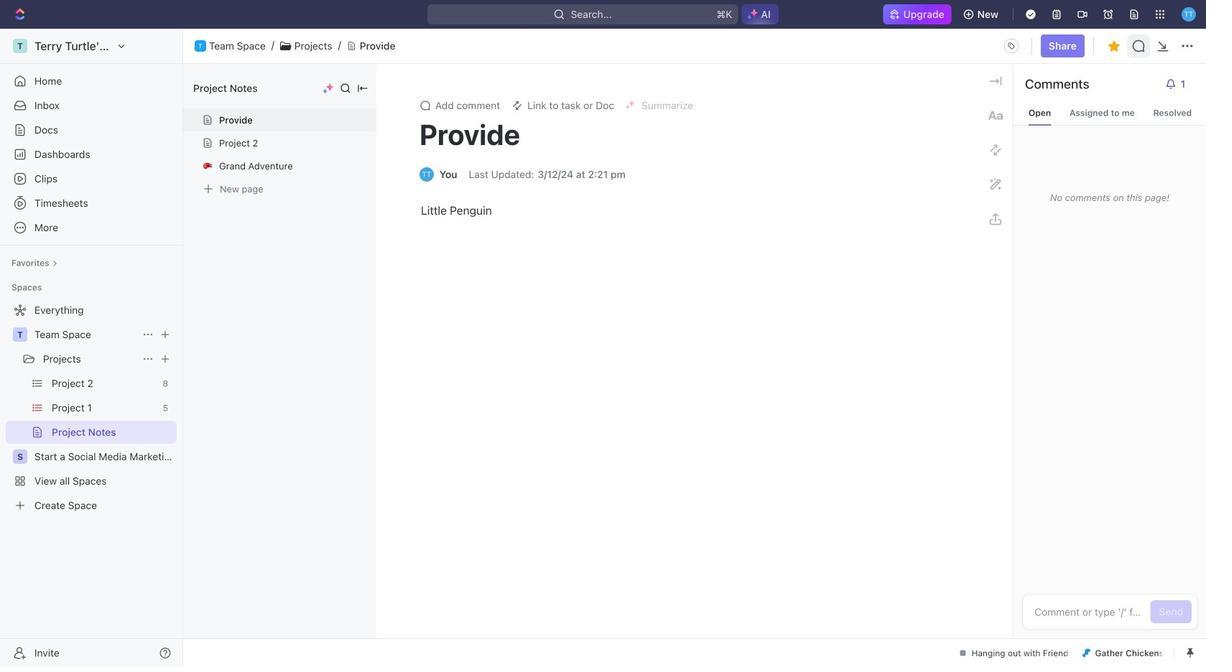 Task type: vqa. For each thing, say whether or not it's contained in the screenshot.
(ACL)
no



Task type: locate. For each thing, give the bounding box(es) containing it.
tree inside sidebar navigation
[[6, 299, 177, 517]]

dropdown menu image
[[1000, 34, 1023, 57]]

sidebar navigation
[[0, 29, 186, 668]]

tree
[[6, 299, 177, 517]]



Task type: describe. For each thing, give the bounding box(es) containing it.
terry turtle's workspace, , element
[[13, 39, 27, 53]]

start a social media marketing agency, , element
[[13, 450, 27, 464]]

drumstick bite image
[[1083, 649, 1091, 658]]

team space, , element
[[13, 328, 27, 342]]



